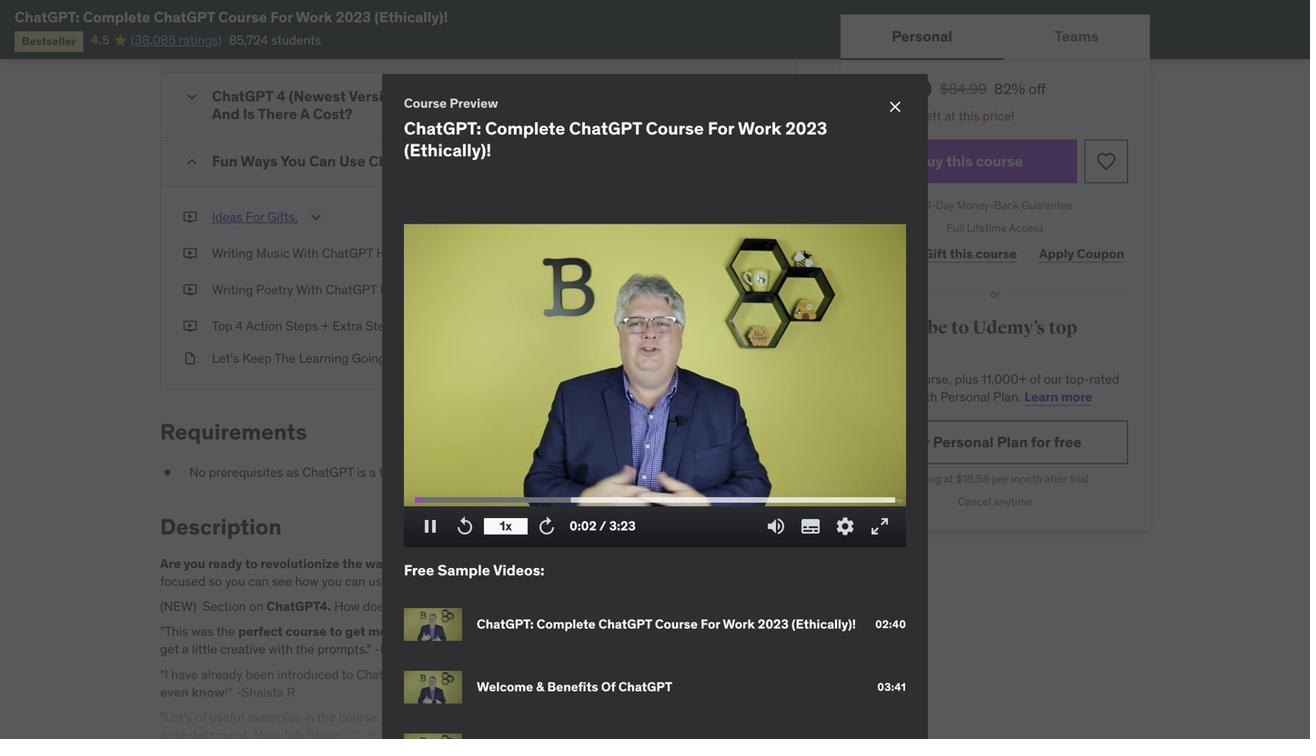Task type: describe. For each thing, give the bounding box(es) containing it.
0 vertical spatial 2023
[[336, 8, 371, 26]]

xsmall image for 04:43
[[183, 281, 197, 299]]

first
[[611, 667, 636, 683]]

0 horizontal spatial -
[[236, 685, 241, 701]]

writing for writing music with chatgpt help
[[212, 245, 253, 262]]

useful
[[209, 710, 244, 726]]

course down chatgpt4.
[[286, 624, 327, 640]]

for inside button
[[246, 209, 264, 225]]

course inside ai (artificial intelligence). the course is demo focused so you can see how you can use chatgpt in action quickly.
[[704, 556, 743, 572]]

fun ways you can use chatgpt in your personal life
[[212, 152, 573, 171]]

$84.99
[[940, 80, 987, 98]]

!"
[[225, 685, 233, 701]]

only
[[575, 624, 599, 640]]

try personal plan for free
[[909, 433, 1082, 452]]

top-
[[1065, 371, 1090, 387]]

our
[[1044, 371, 1062, 387]]

revolutionize
[[261, 556, 339, 572]]

2 small image from the top
[[183, 88, 201, 106]]

chatgpt up (38,085 ratings)
[[154, 8, 215, 26]]

course.
[[339, 710, 380, 726]]

fun
[[212, 152, 238, 171]]

personal up "$16.58"
[[933, 433, 994, 452]]

rewind 5 seconds image
[[454, 516, 476, 538]]

2 horizontal spatial can
[[448, 464, 468, 481]]

access
[[471, 464, 511, 481]]

section
[[203, 599, 246, 615]]

writing for writing poetry with chatgpt help
[[212, 282, 253, 298]]

0 vertical spatial use
[[538, 464, 558, 481]]

access
[[1009, 221, 1044, 235]]

chatgpt inside ai (artificial intelligence). the course is demo focused so you can see how you can use chatgpt in action quickly.
[[392, 574, 443, 590]]

0 vertical spatial work
[[296, 8, 332, 26]]

with for poetry
[[296, 282, 322, 298]]

work
[[417, 556, 447, 572]]

chatgpt: inside course preview chatgpt: complete chatgpt course for work 2023 (ethically)!
[[404, 117, 481, 139]]

personal inside dropdown button
[[483, 152, 544, 171]]

in inside i have learned so much in the first few videos that i didn't even know
[[574, 667, 585, 683]]

0 horizontal spatial get
[[160, 642, 179, 658]]

plus!
[[730, 599, 758, 615]]

job
[[284, 727, 303, 740]]

to inside the subscribe to udemy's top courses
[[951, 317, 969, 339]]

learning
[[299, 350, 349, 367]]

share button
[[862, 236, 906, 272]]

a inside and to get ideas on now only how to use chatgpt, but how to get a little creative with the prompts." -elaine v
[[182, 642, 189, 658]]

30-day money-back guarantee full lifetime access
[[918, 198, 1073, 235]]

i for the
[[433, 667, 437, 683]]

tab list containing personal
[[841, 15, 1150, 60]]

but inside and to get ideas on now only how to use chatgpt, but how to get a little creative with the prompts." -elaine v
[[723, 624, 742, 640]]

apply coupon button
[[1035, 236, 1128, 272]]

preview inside course preview chatgpt: complete chatgpt course for work 2023 (ethically)!
[[450, 95, 498, 111]]

2023 inside course preview chatgpt: complete chatgpt course for work 2023 (ethically)!
[[785, 117, 827, 139]]

chatgpt: complete chatgpt course for work 2023 (ethically)! inside dialog
[[477, 617, 856, 633]]

you up the "focused"
[[184, 556, 205, 572]]

that inside i have learned so much in the first few videos that i didn't even know
[[706, 667, 731, 683]]

the up "steve"
[[317, 710, 336, 726]]

this inside i must admit that besides learning this was also a bit of entertainment. nice job steve
[[593, 710, 616, 726]]

2 horizontal spatial get
[[476, 624, 495, 640]]

chatgpt up also
[[618, 679, 672, 696]]

this down $84.99
[[959, 108, 980, 124]]

2 vertical spatial chatgpt:
[[477, 617, 534, 633]]

"this
[[160, 624, 188, 640]]

ai
[[537, 556, 548, 572]]

admit
[[424, 710, 460, 726]]

2 vertical spatial complete
[[537, 617, 596, 633]]

anytime
[[994, 495, 1033, 509]]

03:23
[[741, 209, 774, 225]]

"lot's
[[160, 710, 192, 726]]

creative
[[220, 642, 266, 658]]

teams
[[1054, 27, 1099, 45]]

chatgpt down elaine
[[356, 667, 408, 683]]

anyone
[[404, 464, 445, 481]]

4
[[236, 318, 243, 334]]

quickly.
[[498, 574, 540, 590]]

let's
[[212, 350, 239, 367]]

gift this course
[[924, 245, 1017, 262]]

to down prompts."
[[342, 667, 353, 683]]

learning
[[541, 710, 591, 726]]

forward 5 seconds image
[[536, 516, 558, 538]]

chatgpt up only on the left bottom of the page
[[589, 599, 641, 615]]

0 horizontal spatial can
[[248, 574, 269, 590]]

3:23
[[609, 518, 636, 534]]

demo
[[758, 556, 791, 572]]

ai (artificial intelligence). the course is demo focused so you can see how you can use chatgpt in action quickly.
[[160, 556, 791, 590]]

1 vertical spatial but
[[411, 667, 430, 683]]

action
[[460, 574, 495, 590]]

description
[[160, 514, 282, 541]]

pause image
[[419, 516, 441, 538]]

3 small image from the top
[[183, 153, 201, 171]]

fun ways you can use chatgpt in your personal life button
[[212, 152, 774, 171]]

coupon
[[1077, 245, 1124, 262]]

ratings)
[[179, 32, 222, 48]]

course preview chatgpt: complete chatgpt course for work 2023 (ethically)!
[[404, 95, 827, 161]]

(ethically)! inside course preview chatgpt: complete chatgpt course for work 2023 (ethically)!
[[404, 139, 491, 161]]

04:43
[[741, 282, 774, 298]]

you
[[280, 152, 306, 171]]

ideas
[[498, 624, 528, 640]]

1 horizontal spatial can
[[345, 574, 365, 590]]

music
[[256, 245, 290, 262]]

the left way
[[342, 556, 362, 572]]

i must admit that besides learning this was also a bit of entertainment. nice job steve
[[160, 710, 716, 740]]

how
[[334, 599, 360, 615]]

sample
[[438, 561, 490, 580]]

with inside and to get ideas on now only how to use chatgpt, but how to get a little creative with the prompts." -elaine v
[[269, 642, 293, 658]]

chatgpt down 3.5
[[598, 617, 652, 633]]

gift this course link
[[920, 236, 1021, 272]]

1 horizontal spatial with
[[450, 556, 477, 572]]

top 4 action steps + extra step
[[212, 318, 392, 334]]

apply
[[1039, 245, 1074, 262]]

1 horizontal spatial how
[[602, 624, 625, 640]]

1 horizontal spatial and
[[514, 464, 535, 481]]

chatgpt right 'as'
[[302, 464, 354, 481]]

(chatgpt
[[455, 599, 510, 615]]

chatgpt up the quickly.
[[480, 556, 534, 572]]

also
[[646, 710, 671, 726]]

work inside course preview chatgpt: complete chatgpt course for work 2023 (ethically)!
[[738, 117, 781, 139]]

0 horizontal spatial of
[[195, 710, 206, 726]]

price!
[[983, 108, 1015, 124]]

so inside i have learned so much in the first few videos that i didn't even know
[[520, 667, 534, 683]]

full
[[947, 221, 964, 235]]

tool
[[379, 464, 401, 481]]

how for can
[[295, 574, 319, 590]]

2 days left at this price!
[[881, 108, 1015, 124]]

trial
[[1070, 472, 1089, 486]]

i have learned so much in the first few videos that i didn't even know
[[160, 667, 777, 701]]

xsmall image for preview
[[183, 208, 197, 226]]

!" -shaista r
[[225, 685, 295, 701]]

the inside and to get ideas on now only how to use chatgpt, but how to get a little creative with the prompts." -elaine v
[[296, 642, 314, 658]]

help for writing poetry with chatgpt help
[[380, 282, 407, 298]]

82%
[[994, 80, 1025, 98]]

xsmall image for writing music with chatgpt help
[[183, 245, 197, 263]]

course,
[[910, 371, 952, 387]]

get
[[862, 371, 883, 387]]

1 horizontal spatial get
[[345, 624, 365, 640]]

chatgpt up "chatgpt,"
[[676, 599, 727, 615]]

after
[[1045, 472, 1068, 486]]

chatgpt: complete chatgpt course for work 2023 (ethically)! dialog
[[382, 74, 928, 740]]

to down (new)  section on chatgpt4. how does chatgpt4 (chatgpt 4) differ from chatgpt 3.5 + chatgpt plus!
[[461, 624, 473, 640]]

you right way
[[392, 556, 414, 572]]

already
[[201, 667, 243, 683]]

gifts.
[[267, 209, 298, 225]]

this for get
[[886, 371, 907, 387]]

ideas
[[212, 209, 243, 225]]

with for music
[[292, 245, 319, 262]]

free sample videos:
[[404, 561, 544, 580]]

have for "i
[[171, 667, 198, 683]]

entertainment.
[[160, 727, 251, 740]]

free
[[1054, 433, 1082, 452]]

introduced
[[277, 667, 339, 683]]

85,724 students
[[229, 32, 321, 48]]

1 small image from the top
[[183, 40, 201, 58]]

share
[[866, 245, 902, 262]]

or
[[990, 287, 1000, 301]]

$14.99
[[862, 76, 932, 103]]

0 vertical spatial at
[[944, 108, 956, 124]]

2 vertical spatial (ethically)!
[[792, 617, 856, 633]]

are
[[160, 556, 181, 572]]

get this course, plus 11,000+ of our top-rated courses, with personal plan.
[[862, 371, 1119, 405]]

have for i
[[440, 667, 468, 683]]

1 vertical spatial preview
[[667, 209, 712, 225]]

1 horizontal spatial a
[[369, 464, 376, 481]]

the up creative
[[216, 624, 235, 640]]



Task type: locate. For each thing, give the bounding box(es) containing it.
chatgpt: up 'bestseller' on the top
[[15, 8, 80, 26]]

how right only on the left bottom of the page
[[602, 624, 625, 640]]

back
[[994, 198, 1019, 213]]

keep
[[242, 350, 272, 367]]

you down are you ready to revolutionize the way you work with chatgpt
[[322, 574, 342, 590]]

1 vertical spatial 2023
[[785, 117, 827, 139]]

complete down from
[[537, 617, 596, 633]]

requirements
[[160, 419, 307, 446]]

$16.58
[[956, 472, 989, 486]]

course inside gift this course link
[[976, 245, 1017, 262]]

and
[[514, 464, 535, 481], [437, 624, 458, 640]]

month
[[1011, 472, 1042, 486]]

0 horizontal spatial and
[[437, 624, 458, 640]]

0 horizontal spatial was
[[191, 624, 214, 640]]

course up back at the right of the page
[[976, 152, 1023, 171]]

few
[[638, 667, 661, 683]]

0 vertical spatial complete
[[83, 8, 150, 26]]

chatgpt: complete chatgpt course for work 2023 (ethically)! up 85,724
[[15, 8, 448, 26]]

can left see
[[248, 574, 269, 590]]

1 vertical spatial chatgpt:
[[404, 117, 481, 139]]

chatgpt inside dropdown button
[[369, 152, 430, 171]]

this for buy
[[946, 152, 973, 171]]

0 vertical spatial chatgpt:
[[15, 8, 80, 26]]

1 have from the left
[[171, 667, 198, 683]]

courses,
[[862, 389, 910, 405]]

0 horizontal spatial preview
[[450, 95, 498, 111]]

the right keep at top left
[[274, 350, 296, 367]]

+ right 3.5
[[665, 599, 673, 615]]

subtitles image
[[800, 516, 822, 538]]

0 vertical spatial chatgpt: complete chatgpt course for work 2023 (ethically)!
[[15, 8, 448, 26]]

with down the course,
[[913, 389, 937, 405]]

- right !"
[[236, 685, 241, 701]]

plan.
[[993, 389, 1021, 405]]

0 horizontal spatial with
[[269, 642, 293, 658]]

steps
[[285, 318, 318, 334]]

focused
[[160, 574, 206, 590]]

a left "bit" at the bottom right of the page
[[674, 710, 681, 726]]

1 vertical spatial the
[[680, 556, 701, 572]]

1 horizontal spatial -
[[375, 642, 380, 658]]

1 horizontal spatial on
[[531, 624, 546, 640]]

1 vertical spatial on
[[531, 624, 546, 640]]

personal up $14.99
[[892, 27, 952, 45]]

try personal plan for free link
[[862, 421, 1128, 464]]

of inside get this course, plus 11,000+ of our top-rated courses, with personal plan.
[[1030, 371, 1041, 387]]

0 vertical spatial +
[[321, 318, 329, 334]]

1 vertical spatial a
[[182, 642, 189, 658]]

2 have from the left
[[440, 667, 468, 683]]

free
[[404, 561, 434, 580]]

personal down plus
[[940, 389, 990, 405]]

0 vertical spatial help
[[376, 245, 403, 262]]

started
[[390, 624, 434, 640]]

immediately.
[[561, 464, 633, 481]]

2 vertical spatial 2023
[[758, 617, 789, 633]]

the inside i have learned so much in the first few videos that i didn't even know
[[588, 667, 608, 683]]

1 vertical spatial and
[[437, 624, 458, 640]]

ways
[[241, 152, 278, 171]]

mute image
[[765, 516, 787, 538]]

subscribe to udemy's top courses
[[862, 317, 1077, 363]]

/
[[599, 518, 606, 534]]

1 horizontal spatial the
[[680, 556, 701, 572]]

but down v
[[411, 667, 430, 683]]

v
[[418, 642, 426, 658]]

1 horizontal spatial of
[[704, 710, 716, 726]]

nice
[[254, 727, 281, 740]]

get up prompts."
[[345, 624, 365, 640]]

preview up your on the left of the page
[[450, 95, 498, 111]]

learn
[[1024, 389, 1058, 405]]

have down and to get ideas on now only how to use chatgpt, but how to get a little creative with the prompts." -elaine v
[[440, 667, 468, 683]]

1 horizontal spatial but
[[723, 624, 742, 640]]

does
[[363, 599, 391, 615]]

i up admit
[[433, 667, 437, 683]]

steve
[[306, 727, 341, 740]]

must
[[390, 710, 421, 726]]

0 horizontal spatial in
[[304, 710, 314, 726]]

have right "i
[[171, 667, 198, 683]]

as
[[286, 464, 299, 481]]

0 vertical spatial so
[[209, 574, 222, 590]]

with right poetry
[[296, 282, 322, 298]]

with up the action
[[450, 556, 477, 572]]

wishlist image
[[1095, 151, 1117, 172]]

1 vertical spatial in
[[574, 667, 585, 683]]

0 vertical spatial with
[[292, 245, 319, 262]]

course up plus!
[[704, 556, 743, 572]]

even
[[160, 685, 189, 701]]

poetry
[[256, 282, 293, 298]]

at inside 'starting at $16.58 per month after trial cancel anytime'
[[944, 472, 953, 486]]

differ
[[527, 599, 556, 615]]

1 horizontal spatial chatgpt: complete chatgpt course for work 2023 (ethically)!
[[477, 617, 856, 633]]

progress bar slider
[[415, 489, 895, 511]]

this up courses, on the bottom right of page
[[886, 371, 907, 387]]

small image
[[183, 0, 201, 10]]

1 vertical spatial is
[[746, 556, 755, 572]]

ideas for gifts. button
[[212, 208, 298, 230]]

shaista
[[241, 685, 284, 701]]

fullscreen image
[[869, 516, 891, 538]]

04:03
[[740, 245, 774, 262]]

get down "this
[[160, 642, 179, 658]]

with inside get this course, plus 11,000+ of our top-rated courses, with personal plan.
[[913, 389, 937, 405]]

prompts."
[[317, 642, 372, 658]]

and inside and to get ideas on now only how to use chatgpt, but how to get a little creative with the prompts." -elaine v
[[437, 624, 458, 640]]

little
[[192, 642, 217, 658]]

plus
[[955, 371, 978, 387]]

to up first
[[628, 624, 640, 640]]

0 vertical spatial on
[[249, 599, 263, 615]]

and down (new)  section on chatgpt4. how does chatgpt4 (chatgpt 4) differ from chatgpt 3.5 + chatgpt plus!
[[437, 624, 458, 640]]

1 vertical spatial help
[[380, 282, 407, 298]]

of left the our at the right of the page
[[1030, 371, 1041, 387]]

0 horizontal spatial on
[[249, 599, 263, 615]]

is inside ai (artificial intelligence). the course is demo focused so you can see how you can use chatgpt in action quickly.
[[746, 556, 755, 572]]

and to get ideas on now only how to use chatgpt, but how to get a little creative with the prompts." -elaine v
[[160, 624, 783, 658]]

see
[[272, 574, 292, 590]]

2 horizontal spatial i
[[734, 667, 738, 683]]

1 horizontal spatial is
[[746, 556, 755, 572]]

0 vertical spatial (ethically)!
[[374, 8, 448, 26]]

tab list
[[841, 15, 1150, 60]]

0 vertical spatial the
[[274, 350, 296, 367]]

was left also
[[619, 710, 643, 726]]

i inside i must admit that besides learning this was also a bit of entertainment. nice job steve
[[384, 710, 388, 726]]

how for chatgpt,
[[745, 624, 769, 640]]

1 xsmall image from the top
[[183, 245, 197, 263]]

2 horizontal spatial in
[[574, 667, 585, 683]]

of
[[1030, 371, 1041, 387], [195, 710, 206, 726], [704, 710, 716, 726]]

2 horizontal spatial with
[[913, 389, 937, 405]]

0 vertical spatial is
[[357, 464, 366, 481]]

benefits
[[547, 679, 598, 696]]

1 vertical spatial xsmall image
[[183, 350, 197, 368]]

how inside ai (artificial intelligence). the course is demo focused so you can see how you can use chatgpt in action quickly.
[[295, 574, 319, 590]]

a inside i must admit that besides learning this was also a bit of entertainment. nice job steve
[[674, 710, 681, 726]]

in
[[446, 574, 457, 590], [574, 667, 585, 683], [304, 710, 314, 726]]

you down ready
[[225, 574, 245, 590]]

xsmall image
[[183, 245, 197, 263], [183, 350, 197, 368]]

the left first
[[588, 667, 608, 683]]

chatgpt,
[[666, 624, 720, 640]]

1 vertical spatial +
[[665, 599, 673, 615]]

2 horizontal spatial of
[[1030, 371, 1041, 387]]

0:02
[[570, 518, 597, 534]]

0 horizontal spatial so
[[209, 574, 222, 590]]

is left demo
[[746, 556, 755, 572]]

(38,085
[[131, 32, 176, 48]]

1 vertical spatial use
[[369, 574, 389, 590]]

1 horizontal spatial preview
[[667, 209, 712, 225]]

2 vertical spatial use
[[643, 624, 663, 640]]

1 vertical spatial chatgpt: complete chatgpt course for work 2023 (ethically)!
[[477, 617, 856, 633]]

at left "$16.58"
[[944, 472, 953, 486]]

0 vertical spatial small image
[[183, 40, 201, 58]]

0 horizontal spatial have
[[171, 667, 198, 683]]

learn more link
[[1024, 389, 1092, 405]]

on inside and to get ideas on now only how to use chatgpt, but how to get a little creative with the prompts." -elaine v
[[531, 624, 546, 640]]

prerequisites
[[209, 464, 283, 481]]

was
[[191, 624, 214, 640], [619, 710, 643, 726]]

0 horizontal spatial is
[[357, 464, 366, 481]]

was inside i must admit that besides learning this was also a bit of entertainment. nice job steve
[[619, 710, 643, 726]]

been
[[246, 667, 274, 683]]

work
[[296, 8, 332, 26], [738, 117, 781, 139], [723, 617, 755, 633]]

settings image
[[834, 516, 856, 538]]

money-
[[957, 198, 994, 213]]

in up "steve"
[[304, 710, 314, 726]]

2023
[[336, 8, 371, 26], [785, 117, 827, 139], [758, 617, 789, 633]]

to up prompts."
[[330, 624, 342, 640]]

2 xsmall image from the top
[[183, 350, 197, 368]]

use down 3.5
[[643, 624, 663, 640]]

chatgpt: down 4)
[[477, 617, 534, 633]]

have inside i have learned so much in the first few videos that i didn't even know
[[440, 667, 468, 683]]

so down ready
[[209, 574, 222, 590]]

personal left life
[[483, 152, 544, 171]]

learn more
[[1024, 389, 1092, 405]]

0 vertical spatial was
[[191, 624, 214, 640]]

small image right (38,085 in the top left of the page
[[183, 40, 201, 58]]

use down way
[[369, 574, 389, 590]]

this inside button
[[946, 152, 973, 171]]

of right "bit" at the bottom right of the page
[[704, 710, 716, 726]]

on up perfect in the bottom left of the page
[[249, 599, 263, 615]]

and right access
[[514, 464, 535, 481]]

close modal image
[[886, 98, 904, 116]]

+ left extra
[[321, 318, 329, 334]]

so inside ai (artificial intelligence). the course is demo focused so you can see how you can use chatgpt in action quickly.
[[209, 574, 222, 590]]

0 vertical spatial xsmall image
[[183, 245, 197, 263]]

0 horizontal spatial use
[[369, 574, 389, 590]]

chatgpt: complete chatgpt course for work 2023 (ethically)! down 3.5
[[477, 617, 856, 633]]

chatgpt up life
[[569, 117, 642, 139]]

cancel
[[958, 495, 991, 509]]

chatgpt up writing poetry with chatgpt help
[[322, 245, 373, 262]]

0 horizontal spatial chatgpt: complete chatgpt course for work 2023 (ethically)!
[[15, 8, 448, 26]]

- inside and to get ideas on now only how to use chatgpt, but how to get a little creative with the prompts." -elaine v
[[375, 642, 380, 658]]

1 horizontal spatial was
[[619, 710, 643, 726]]

with right music
[[292, 245, 319, 262]]

is left tool
[[357, 464, 366, 481]]

use inside and to get ideas on now only how to use chatgpt, but how to get a little creative with the prompts." -elaine v
[[643, 624, 663, 640]]

"i have already been introduced to chatgpt but
[[160, 667, 433, 683]]

1 vertical spatial -
[[236, 685, 241, 701]]

1 horizontal spatial i
[[433, 667, 437, 683]]

0 horizontal spatial a
[[182, 642, 189, 658]]

for
[[1031, 433, 1051, 452]]

"this was the perfect course to get me started
[[160, 624, 434, 640]]

writing up 4
[[212, 282, 253, 298]]

0 vertical spatial -
[[375, 642, 380, 658]]

in left the action
[[446, 574, 457, 590]]

course down lifetime
[[976, 245, 1017, 262]]

chatgpt inside course preview chatgpt: complete chatgpt course for work 2023 (ethically)!
[[569, 117, 642, 139]]

help for writing music with chatgpt help
[[376, 245, 403, 262]]

now
[[549, 624, 572, 640]]

complete up '4.5'
[[83, 8, 150, 26]]

course inside buy this course button
[[976, 152, 1023, 171]]

elaine
[[380, 642, 415, 658]]

2 vertical spatial work
[[723, 617, 755, 633]]

for inside course preview chatgpt: complete chatgpt course for work 2023 (ethically)!
[[708, 117, 734, 139]]

0 horizontal spatial +
[[321, 318, 329, 334]]

chatgpt up extra
[[326, 282, 377, 298]]

this inside get this course, plus 11,000+ of our top-rated courses, with personal plan.
[[886, 371, 907, 387]]

1 horizontal spatial use
[[538, 464, 558, 481]]

to left udemy's
[[951, 317, 969, 339]]

0 vertical spatial a
[[369, 464, 376, 481]]

work up students
[[296, 8, 332, 26]]

to right ready
[[245, 556, 258, 572]]

chatgpt down work
[[392, 574, 443, 590]]

2 vertical spatial small image
[[183, 153, 201, 171]]

in right much
[[574, 667, 585, 683]]

with down "this was the perfect course to get me started
[[269, 642, 293, 658]]

in inside ai (artificial intelligence). the course is demo focused so you can see how you can use chatgpt in action quickly.
[[446, 574, 457, 590]]

writing down ideas
[[212, 245, 253, 262]]

so left &
[[520, 667, 534, 683]]

in
[[433, 152, 446, 171]]

1 vertical spatial with
[[450, 556, 477, 572]]

i left must
[[384, 710, 388, 726]]

are you ready to revolutionize the way you work with chatgpt
[[160, 556, 534, 572]]

personal inside get this course, plus 11,000+ of our top-rated courses, with personal plan.
[[940, 389, 990, 405]]

this for gift
[[950, 245, 973, 262]]

1 vertical spatial complete
[[485, 117, 565, 139]]

how
[[295, 574, 319, 590], [602, 624, 625, 640], [745, 624, 769, 640]]

writing poetry with chatgpt help
[[212, 282, 407, 298]]

can down are you ready to revolutionize the way you work with chatgpt
[[345, 574, 365, 590]]

0 horizontal spatial i
[[384, 710, 388, 726]]

the inside ai (artificial intelligence). the course is demo focused so you can see how you can use chatgpt in action quickly.
[[680, 556, 701, 572]]

2 vertical spatial with
[[269, 642, 293, 658]]

at right left
[[944, 108, 956, 124]]

0 vertical spatial writing
[[212, 245, 253, 262]]

0 vertical spatial in
[[446, 574, 457, 590]]

1 horizontal spatial +
[[665, 599, 673, 615]]

1 vertical spatial (ethically)!
[[404, 139, 491, 161]]

-
[[375, 642, 380, 658], [236, 685, 241, 701]]

2 writing from the top
[[212, 282, 253, 298]]

xsmall image
[[183, 208, 197, 226], [183, 281, 197, 299], [183, 317, 197, 335], [160, 464, 175, 482]]

plan
[[997, 433, 1028, 452]]

bestseller
[[22, 34, 76, 48]]

xsmall image for 03:29
[[183, 317, 197, 335]]

how down the revolutionize
[[295, 574, 319, 590]]

left
[[922, 108, 941, 124]]

can left access
[[448, 464, 468, 481]]

no prerequisites as chatgpt is a tool anyone can access and use immediately.
[[189, 464, 633, 481]]

that right the videos
[[706, 667, 731, 683]]

complete inside course preview chatgpt: complete chatgpt course for work 2023 (ethically)!
[[485, 117, 565, 139]]

work down plus!
[[723, 617, 755, 633]]

that inside i must admit that besides learning this was also a bit of entertainment. nice job steve
[[462, 710, 487, 726]]

know
[[192, 685, 225, 701]]

chatgpt left in
[[369, 152, 430, 171]]

0 vertical spatial with
[[913, 389, 937, 405]]

action
[[246, 318, 282, 334]]

but down plus!
[[723, 624, 742, 640]]

0 vertical spatial preview
[[450, 95, 498, 111]]

2 horizontal spatial use
[[643, 624, 663, 640]]

i for this
[[384, 710, 388, 726]]

way
[[365, 556, 389, 572]]

1 writing from the top
[[212, 245, 253, 262]]

0 horizontal spatial but
[[411, 667, 430, 683]]

courses
[[862, 340, 929, 363]]

1x
[[500, 518, 512, 534]]

more
[[1061, 389, 1092, 405]]

this right buy in the right of the page
[[946, 152, 973, 171]]

xsmall image for let's keep the learning going!
[[183, 350, 197, 368]]

for
[[270, 8, 293, 26], [708, 117, 734, 139], [246, 209, 264, 225], [701, 617, 720, 633]]

welcome & benefits of chatgpt
[[477, 679, 672, 696]]

(ethically)!
[[374, 8, 448, 26], [404, 139, 491, 161], [792, 617, 856, 633]]

get down the (chatgpt
[[476, 624, 495, 640]]

students
[[271, 32, 321, 48]]

small image down ratings)
[[183, 88, 201, 106]]

personal inside button
[[892, 27, 952, 45]]

"i
[[160, 667, 168, 683]]

+
[[321, 318, 329, 334], [665, 599, 673, 615]]

1 horizontal spatial have
[[440, 667, 468, 683]]

ideas for gifts.
[[212, 209, 298, 225]]

0 horizontal spatial how
[[295, 574, 319, 590]]

(new)  section on chatgpt4. how does chatgpt4 (chatgpt 4) differ from chatgpt 3.5 + chatgpt plus!
[[160, 599, 758, 615]]

0 horizontal spatial the
[[274, 350, 296, 367]]

use left immediately.
[[538, 464, 558, 481]]

small image left fun
[[183, 153, 201, 171]]

starting
[[902, 472, 941, 486]]

was up little
[[191, 624, 214, 640]]

of up entertainment. at the bottom left
[[195, 710, 206, 726]]

small image
[[183, 40, 201, 58], [183, 88, 201, 106], [183, 153, 201, 171]]

that
[[706, 667, 731, 683], [462, 710, 487, 726]]

0 vertical spatial that
[[706, 667, 731, 683]]

2 horizontal spatial a
[[674, 710, 681, 726]]

1 vertical spatial was
[[619, 710, 643, 726]]

2 vertical spatial in
[[304, 710, 314, 726]]

gift
[[924, 245, 947, 262]]

xsmall image left let's
[[183, 350, 197, 368]]

use inside ai (artificial intelligence). the course is demo focused so you can see how you can use chatgpt in action quickly.
[[369, 574, 389, 590]]

the down "this was the perfect course to get me started
[[296, 642, 314, 658]]

preview left '03:23'
[[667, 209, 712, 225]]

a left tool
[[369, 464, 376, 481]]

to up didn't
[[772, 624, 783, 640]]

how down plus!
[[745, 624, 769, 640]]

1 vertical spatial at
[[944, 472, 953, 486]]

of inside i must admit that besides learning this was also a bit of entertainment. nice job steve
[[704, 710, 716, 726]]



Task type: vqa. For each thing, say whether or not it's contained in the screenshot.
the Rewind 5 seconds "image"
yes



